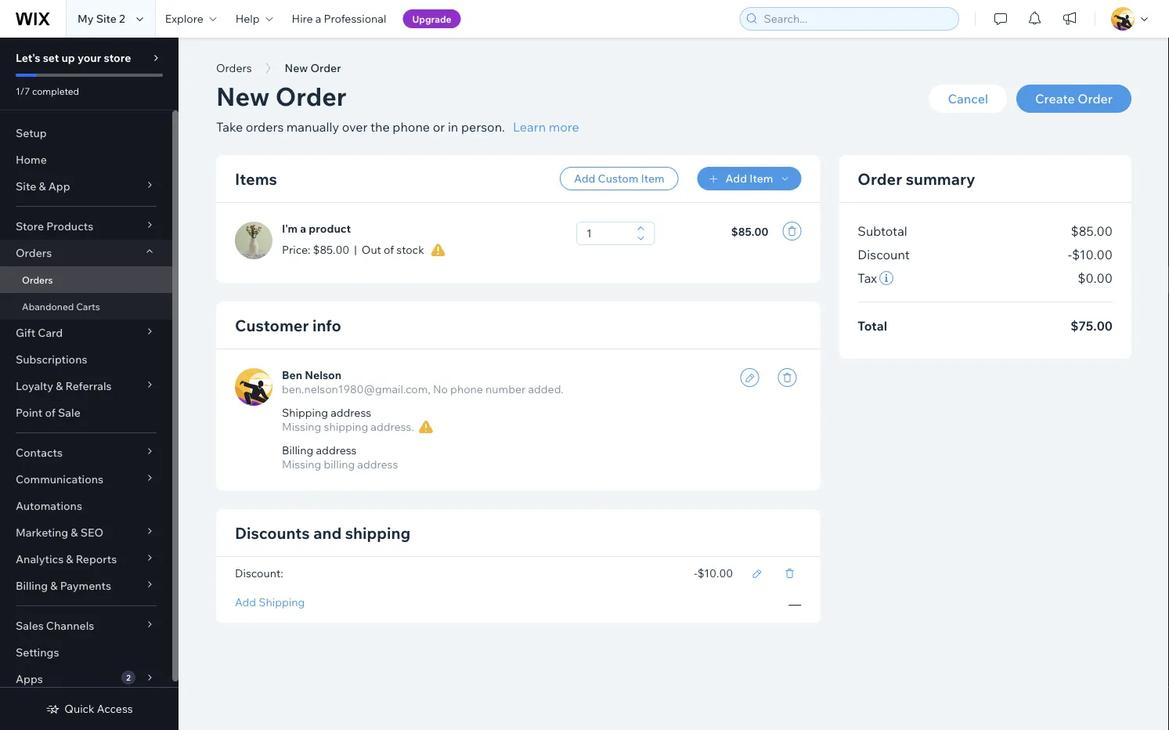 Task type: locate. For each thing, give the bounding box(es) containing it.
0 vertical spatial $10.00
[[1072, 247, 1113, 262]]

analytics & reports
[[16, 552, 117, 566]]

sales channels button
[[0, 613, 172, 639]]

2 item from the left
[[750, 172, 773, 185]]

1 horizontal spatial site
[[96, 12, 117, 25]]

added.
[[528, 382, 564, 396]]

new inside new order button
[[285, 61, 308, 75]]

1 vertical spatial orders
[[16, 246, 52, 260]]

learn
[[513, 119, 546, 135]]

1 vertical spatial a
[[300, 222, 306, 235]]

out of stock
[[362, 243, 424, 257]]

site right my
[[96, 12, 117, 25]]

$10.00
[[1072, 247, 1113, 262], [698, 566, 733, 580]]

referrals
[[65, 379, 112, 393]]

price: $85.00 |
[[282, 243, 357, 257]]

no
[[433, 382, 448, 396]]

billing inside dropdown button
[[16, 579, 48, 593]]

loyalty & referrals button
[[0, 373, 172, 399]]

order inside new order take orders manually over the phone or in person. learn more
[[275, 80, 347, 112]]

orders for orders link
[[22, 274, 53, 286]]

& left app
[[39, 179, 46, 193]]

1 horizontal spatial billing
[[282, 443, 314, 457]]

upgrade button
[[403, 9, 461, 28]]

missing inside billing address missing billing address
[[282, 457, 321, 471]]

missing shipping address.
[[282, 420, 414, 434]]

0 vertical spatial orders
[[216, 61, 252, 75]]

$85.00 down product at top left
[[313, 243, 350, 257]]

product
[[309, 222, 351, 235]]

0 horizontal spatial phone
[[393, 119, 430, 135]]

a
[[316, 12, 321, 25], [300, 222, 306, 235]]

settings link
[[0, 639, 172, 666]]

new inside new order take orders manually over the phone or in person. learn more
[[216, 80, 270, 112]]

my
[[78, 12, 94, 25]]

1 horizontal spatial 2
[[126, 672, 131, 682]]

apps
[[16, 672, 43, 686]]

0 horizontal spatial $10.00
[[698, 566, 733, 580]]

2 up access
[[126, 672, 131, 682]]

cancel
[[948, 91, 989, 107]]

analytics
[[16, 552, 64, 566]]

& down analytics & reports
[[50, 579, 58, 593]]

new for new order take orders manually over the phone or in person. learn more
[[216, 80, 270, 112]]

phone inside ben nelson ben.nelson1980@gmail.com , no phone number added.
[[450, 382, 483, 396]]

orders link
[[0, 266, 172, 293]]

item
[[641, 172, 665, 185], [750, 172, 773, 185]]

new down orders button
[[216, 80, 270, 112]]

add custom item
[[574, 172, 665, 185]]

-$10.00
[[1068, 247, 1113, 262], [694, 566, 733, 580]]

1 vertical spatial billing
[[16, 579, 48, 593]]

of for out
[[384, 243, 394, 257]]

address up missing shipping address.
[[331, 406, 371, 419]]

0 vertical spatial of
[[384, 243, 394, 257]]

0 horizontal spatial new
[[216, 80, 270, 112]]

& inside dropdown button
[[71, 526, 78, 539]]

new down hire
[[285, 61, 308, 75]]

0 horizontal spatial a
[[300, 222, 306, 235]]

order down new order button
[[275, 80, 347, 112]]

setup link
[[0, 120, 172, 146]]

billing for billing address missing billing address
[[282, 443, 314, 457]]

0 horizontal spatial -
[[694, 566, 698, 580]]

professional
[[324, 12, 386, 25]]

create order
[[1036, 91, 1113, 107]]

a inside hire a professional link
[[316, 12, 321, 25]]

orders up abandoned
[[22, 274, 53, 286]]

0 vertical spatial shipping
[[324, 420, 368, 434]]

new
[[285, 61, 308, 75], [216, 80, 270, 112]]

phone right no
[[450, 382, 483, 396]]

0 vertical spatial new
[[285, 61, 308, 75]]

of right out
[[384, 243, 394, 257]]

phone
[[393, 119, 430, 135], [450, 382, 483, 396]]

billing
[[324, 457, 355, 471]]

&
[[39, 179, 46, 193], [56, 379, 63, 393], [71, 526, 78, 539], [66, 552, 73, 566], [50, 579, 58, 593]]

order for new order
[[311, 61, 341, 75]]

missing left billing
[[282, 457, 321, 471]]

0 horizontal spatial of
[[45, 406, 56, 419]]

0 vertical spatial a
[[316, 12, 321, 25]]

billing inside billing address missing billing address
[[282, 443, 314, 457]]

shipping inside button
[[259, 595, 305, 609]]

1 vertical spatial shipping
[[345, 523, 411, 542]]

site down home
[[16, 179, 36, 193]]

1 vertical spatial 2
[[126, 672, 131, 682]]

store products button
[[0, 213, 172, 240]]

store products
[[16, 219, 93, 233]]

orders down help at the left of page
[[216, 61, 252, 75]]

0 vertical spatial phone
[[393, 119, 430, 135]]

address for billing
[[316, 443, 357, 457]]

phone left or
[[393, 119, 430, 135]]

subscriptions link
[[0, 346, 172, 373]]

reports
[[76, 552, 117, 566]]

of
[[384, 243, 394, 257], [45, 406, 56, 419]]

tax
[[858, 270, 877, 286]]

add shipping
[[235, 595, 305, 609]]

address up billing
[[316, 443, 357, 457]]

orders down store
[[16, 246, 52, 260]]

$85.00
[[1071, 223, 1113, 239], [731, 224, 769, 238], [313, 243, 350, 257]]

1 horizontal spatial add
[[574, 172, 596, 185]]

& inside dropdown button
[[50, 579, 58, 593]]

2 horizontal spatial add
[[726, 172, 747, 185]]

0 horizontal spatial 2
[[119, 12, 125, 25]]

& for site
[[39, 179, 46, 193]]

1 vertical spatial address
[[316, 443, 357, 457]]

payments
[[60, 579, 111, 593]]

billing
[[282, 443, 314, 457], [16, 579, 48, 593]]

of inside point of sale link
[[45, 406, 56, 419]]

orders button
[[0, 240, 172, 266]]

1 horizontal spatial of
[[384, 243, 394, 257]]

ben
[[282, 368, 302, 382]]

2 right my
[[119, 12, 125, 25]]

orders inside orders dropdown button
[[16, 246, 52, 260]]

& left reports
[[66, 552, 73, 566]]

subscriptions
[[16, 352, 87, 366]]

my site 2
[[78, 12, 125, 25]]

communications button
[[0, 466, 172, 493]]

billing down shipping address
[[282, 443, 314, 457]]

0 vertical spatial billing
[[282, 443, 314, 457]]

billing address missing billing address
[[282, 443, 398, 471]]

1 horizontal spatial $10.00
[[1072, 247, 1113, 262]]

ben nelson image
[[235, 368, 273, 406]]

0 vertical spatial 2
[[119, 12, 125, 25]]

0 horizontal spatial -$10.00
[[694, 566, 733, 580]]

missing down shipping address
[[282, 420, 321, 434]]

home
[[16, 153, 47, 166]]

1 horizontal spatial a
[[316, 12, 321, 25]]

1 horizontal spatial new
[[285, 61, 308, 75]]

point of sale
[[16, 406, 81, 419]]

0 vertical spatial address
[[331, 406, 371, 419]]

1 vertical spatial new
[[216, 80, 270, 112]]

site inside popup button
[[16, 179, 36, 193]]

a right i'm
[[300, 222, 306, 235]]

billing down 'analytics'
[[16, 579, 48, 593]]

0 vertical spatial -
[[1068, 247, 1072, 262]]

access
[[97, 702, 133, 716]]

1 vertical spatial missing
[[282, 457, 321, 471]]

2 vertical spatial orders
[[22, 274, 53, 286]]

shipping down ben
[[282, 406, 328, 419]]

help button
[[226, 0, 282, 38]]

marketing & seo button
[[0, 519, 172, 546]]

address right billing
[[357, 457, 398, 471]]

& left seo at the left of page
[[71, 526, 78, 539]]

contacts button
[[0, 439, 172, 466]]

-
[[1068, 247, 1072, 262], [694, 566, 698, 580]]

orders inside orders button
[[216, 61, 252, 75]]

of for point
[[45, 406, 56, 419]]

add for add shipping
[[235, 595, 256, 609]]

address
[[331, 406, 371, 419], [316, 443, 357, 457], [357, 457, 398, 471]]

1 horizontal spatial -
[[1068, 247, 1072, 262]]

a right hire
[[316, 12, 321, 25]]

new for new order
[[285, 61, 308, 75]]

0 vertical spatial site
[[96, 12, 117, 25]]

0 horizontal spatial add
[[235, 595, 256, 609]]

0 vertical spatial missing
[[282, 420, 321, 434]]

orders for orders button
[[216, 61, 252, 75]]

orders inside orders link
[[22, 274, 53, 286]]

shipping right and
[[345, 523, 411, 542]]

gift
[[16, 326, 35, 340]]

set
[[43, 51, 59, 65]]

hire a professional link
[[282, 0, 396, 38]]

shipping down shipping address
[[324, 420, 368, 434]]

2 horizontal spatial $85.00
[[1071, 223, 1113, 239]]

1 vertical spatial of
[[45, 406, 56, 419]]

& right loyalty
[[56, 379, 63, 393]]

$85.00 down add item button
[[731, 224, 769, 238]]

1 vertical spatial -
[[694, 566, 698, 580]]

address for shipping
[[331, 406, 371, 419]]

add item button
[[698, 167, 802, 190]]

0 horizontal spatial site
[[16, 179, 36, 193]]

0 vertical spatial -$10.00
[[1068, 247, 1113, 262]]

a for hire
[[316, 12, 321, 25]]

$85.00 up $0.00
[[1071, 223, 1113, 239]]

ben nelson ben.nelson1980@gmail.com , no phone number added.
[[282, 368, 564, 396]]

1 horizontal spatial phone
[[450, 382, 483, 396]]

0 horizontal spatial item
[[641, 172, 665, 185]]

shipping down the discount:
[[259, 595, 305, 609]]

1 vertical spatial -$10.00
[[694, 566, 733, 580]]

0 horizontal spatial billing
[[16, 579, 48, 593]]

1 vertical spatial phone
[[450, 382, 483, 396]]

1 vertical spatial site
[[16, 179, 36, 193]]

0 horizontal spatial $85.00
[[313, 243, 350, 257]]

order down hire a professional link
[[311, 61, 341, 75]]

1 horizontal spatial -$10.00
[[1068, 247, 1113, 262]]

order right create
[[1078, 91, 1113, 107]]

of left sale
[[45, 406, 56, 419]]

2 missing from the top
[[282, 457, 321, 471]]

let's set up your store
[[16, 51, 131, 65]]

1 horizontal spatial item
[[750, 172, 773, 185]]

1 vertical spatial shipping
[[259, 595, 305, 609]]

None text field
[[582, 222, 633, 244]]

& inside popup button
[[39, 179, 46, 193]]

add
[[574, 172, 596, 185], [726, 172, 747, 185], [235, 595, 256, 609]]

create
[[1036, 91, 1075, 107]]

new order button
[[277, 56, 349, 80]]



Task type: vqa. For each thing, say whether or not it's contained in the screenshot.
day
no



Task type: describe. For each thing, give the bounding box(es) containing it.
a for i'm
[[300, 222, 306, 235]]

products
[[46, 219, 93, 233]]

cancel button
[[929, 85, 1007, 113]]

add for add item
[[726, 172, 747, 185]]

shipping address
[[282, 406, 371, 419]]

new order
[[285, 61, 341, 75]]

abandoned carts link
[[0, 293, 172, 320]]

add item
[[726, 172, 773, 185]]

& for analytics
[[66, 552, 73, 566]]

quick access button
[[46, 702, 133, 716]]

& for marketing
[[71, 526, 78, 539]]

let's
[[16, 51, 40, 65]]

manually
[[287, 119, 339, 135]]

phone inside new order take orders manually over the phone or in person. learn more
[[393, 119, 430, 135]]

sales
[[16, 619, 44, 633]]

order up subtotal
[[858, 169, 903, 188]]

learn more link
[[513, 117, 579, 136]]

settings
[[16, 645, 59, 659]]

nelson
[[305, 368, 342, 382]]

sidebar element
[[0, 38, 179, 730]]

store
[[104, 51, 131, 65]]

card
[[38, 326, 63, 340]]

store
[[16, 219, 44, 233]]

customer info
[[235, 315, 341, 335]]

discounts and shipping
[[235, 523, 411, 542]]

sale
[[58, 406, 81, 419]]

1/7 completed
[[16, 85, 79, 97]]

point of sale link
[[0, 399, 172, 426]]

orders
[[246, 119, 284, 135]]

1 vertical spatial $10.00
[[698, 566, 733, 580]]

take
[[216, 119, 243, 135]]

abandoned carts
[[22, 300, 100, 312]]

discount:
[[235, 566, 283, 580]]

stock
[[397, 243, 424, 257]]

order for create order
[[1078, 91, 1113, 107]]

ben.nelson1980@gmail.com
[[282, 382, 428, 396]]

i'm
[[282, 222, 298, 235]]

customer
[[235, 315, 309, 335]]

add for add custom item
[[574, 172, 596, 185]]

quick access
[[64, 702, 133, 716]]

add custom item button
[[560, 167, 679, 190]]

in
[[448, 119, 458, 135]]

quick
[[64, 702, 95, 716]]

seo
[[80, 526, 103, 539]]

setup
[[16, 126, 47, 140]]

info
[[313, 315, 341, 335]]

orders button
[[208, 56, 260, 80]]

order summary
[[858, 169, 976, 188]]

out
[[362, 243, 381, 257]]

items
[[235, 169, 277, 188]]

billing & payments
[[16, 579, 111, 593]]

billing & payments button
[[0, 573, 172, 599]]

summary
[[906, 169, 976, 188]]

,
[[428, 382, 431, 396]]

Search... field
[[759, 8, 954, 30]]

hire a professional
[[292, 12, 386, 25]]

help
[[236, 12, 260, 25]]

hire
[[292, 12, 313, 25]]

carts
[[76, 300, 100, 312]]

automations
[[16, 499, 82, 513]]

your
[[78, 51, 101, 65]]

i'm a product
[[282, 222, 351, 235]]

point
[[16, 406, 43, 419]]

1 missing from the top
[[282, 420, 321, 434]]

home link
[[0, 146, 172, 173]]

orders for orders dropdown button
[[16, 246, 52, 260]]

analytics & reports button
[[0, 546, 172, 573]]

1 horizontal spatial $85.00
[[731, 224, 769, 238]]

upgrade
[[412, 13, 452, 25]]

the
[[371, 119, 390, 135]]

2 inside sidebar element
[[126, 672, 131, 682]]

2 vertical spatial address
[[357, 457, 398, 471]]

order for new order take orders manually over the phone or in person. learn more
[[275, 80, 347, 112]]

channels
[[46, 619, 94, 633]]

person.
[[461, 119, 505, 135]]

loyalty & referrals
[[16, 379, 112, 393]]

marketing & seo
[[16, 526, 103, 539]]

marketing
[[16, 526, 68, 539]]

subtotal
[[858, 223, 908, 239]]

new order take orders manually over the phone or in person. learn more
[[216, 80, 579, 135]]

& for billing
[[50, 579, 58, 593]]

billing for billing & payments
[[16, 579, 48, 593]]

$75.00
[[1071, 318, 1113, 334]]

site & app button
[[0, 173, 172, 200]]

|
[[354, 243, 357, 257]]

completed
[[32, 85, 79, 97]]

0 vertical spatial shipping
[[282, 406, 328, 419]]

communications
[[16, 472, 103, 486]]

1 item from the left
[[641, 172, 665, 185]]

$0.00
[[1078, 270, 1113, 286]]

gift card
[[16, 326, 63, 340]]

app
[[48, 179, 70, 193]]

custom
[[598, 172, 639, 185]]

& for loyalty
[[56, 379, 63, 393]]

over
[[342, 119, 368, 135]]

up
[[61, 51, 75, 65]]

address.
[[371, 420, 414, 434]]

explore
[[165, 12, 203, 25]]



